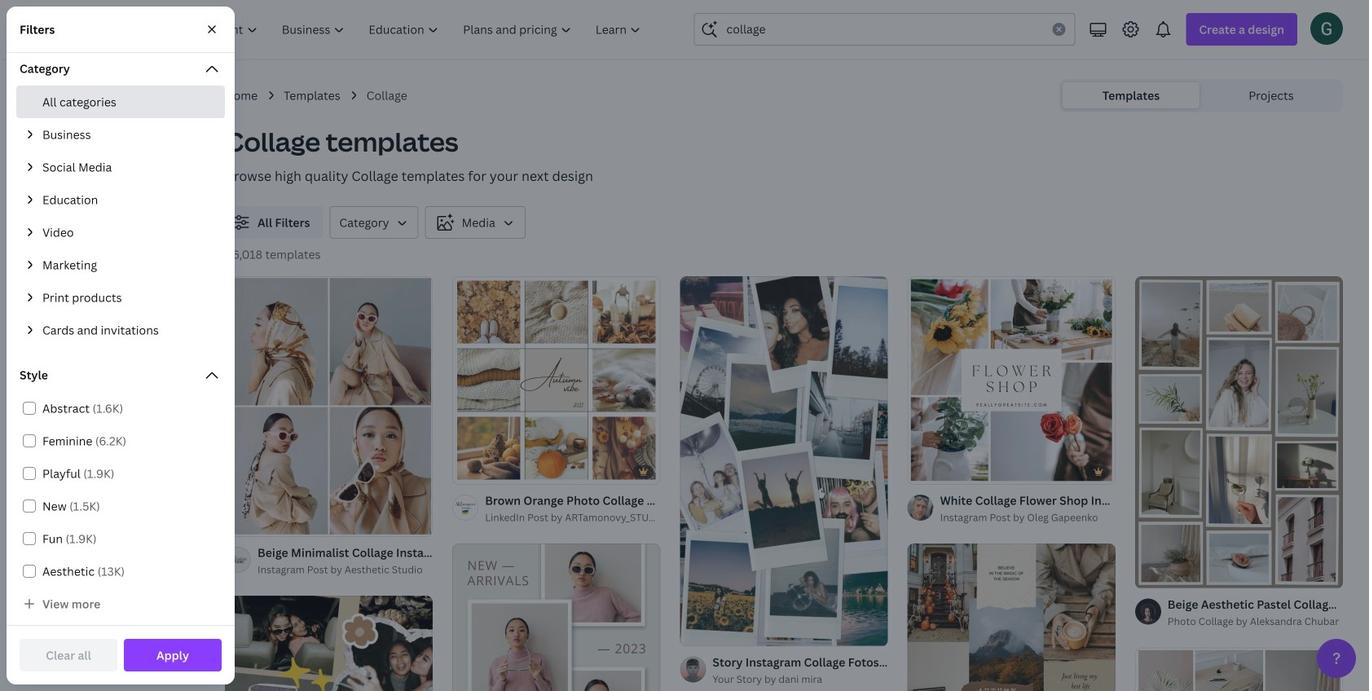 Task type: vqa. For each thing, say whether or not it's contained in the screenshot.
Brown Aesthetic Photo Collage Autumn Phone Wallpaper
yes



Task type: locate. For each thing, give the bounding box(es) containing it.
brown vintage photo collage instagram story image
[[225, 596, 433, 691]]

white collage flower shop instagram post image
[[908, 276, 1116, 485]]

brown aesthetic photo collage autumn phone wallpaper image
[[908, 544, 1116, 691]]

beige minimalist photo collage image
[[1136, 648, 1344, 691]]

list
[[16, 86, 225, 347]]

None search field
[[694, 13, 1076, 46]]



Task type: describe. For each thing, give the bounding box(es) containing it.
top level navigation element
[[144, 13, 655, 46]]

story instagram collage fotos polaroid analógico aesthetic image
[[680, 276, 888, 646]]

beige minimalist collage instagram post image
[[225, 276, 433, 537]]

beige aesthetic pastel collage memories moodboard portrait photo collage image
[[1136, 276, 1344, 589]]

grey photo collage new arrivals instagram post image
[[453, 544, 661, 691]]

brown orange photo collage autumn vibes linkedin post image
[[453, 276, 661, 485]]



